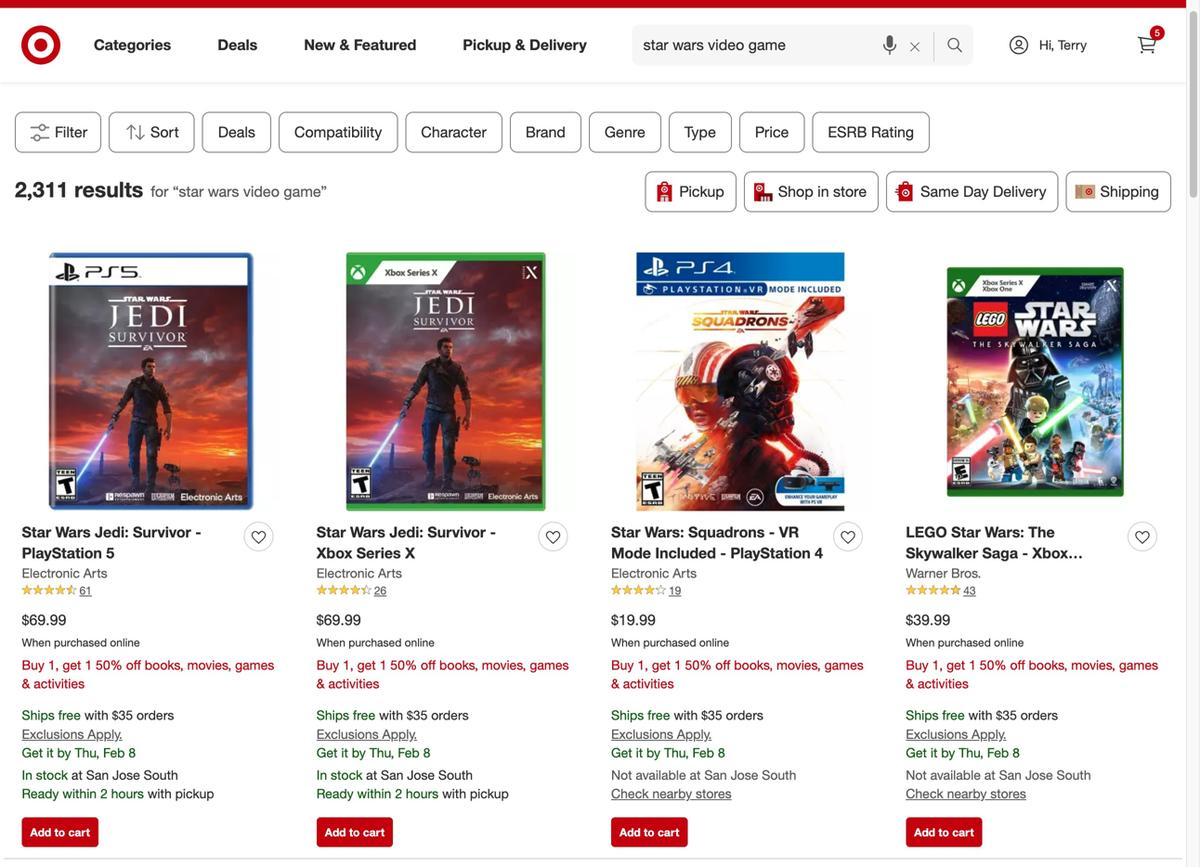 Task type: vqa. For each thing, say whether or not it's contained in the screenshot.
MANAGE on the right of page
no



Task type: describe. For each thing, give the bounding box(es) containing it.
deals button
[[202, 112, 271, 153]]

thu, for xbox
[[369, 745, 394, 761]]

$19.99 when purchased online buy 1, get 1 50% off books, movies, games & activities
[[611, 611, 864, 692]]

50% for included
[[685, 657, 712, 673]]

in
[[818, 183, 829, 201]]

star wars jedi: survivor - playstation 5 link
[[22, 522, 237, 564]]

vr
[[779, 523, 799, 541]]

hours for series
[[406, 786, 439, 802]]

"star
[[173, 183, 204, 201]]

terry
[[1058, 37, 1087, 53]]

wars for xbox
[[350, 523, 385, 541]]

add for lego star wars: the skywalker saga - xbox one/series x
[[914, 826, 935, 840]]

esrb rating
[[828, 123, 914, 141]]

video
[[243, 183, 280, 201]]

mode
[[611, 544, 651, 563]]

ready for playstation
[[22, 786, 59, 802]]

electronic arts link for playstation
[[22, 564, 107, 583]]

exclusions apply. button for xbox
[[317, 726, 417, 744]]

wars
[[208, 183, 239, 201]]

43
[[963, 584, 976, 598]]

exclusions for star wars jedi: survivor - playstation 5
[[22, 726, 84, 743]]

- inside lego star wars: the skywalker saga - xbox one/series x
[[1022, 544, 1028, 563]]

$19.99
[[611, 611, 656, 629]]

store
[[833, 183, 867, 201]]

by for star wars: squadrons - vr mode included - playstation 4
[[647, 745, 660, 761]]

with for xbox
[[379, 707, 403, 723]]

off for 5
[[126, 657, 141, 673]]

type button
[[669, 112, 732, 153]]

orders for -
[[1021, 707, 1058, 723]]

warner bros.
[[906, 565, 981, 581]]

8 for -
[[1013, 745, 1020, 761]]

2,311 results for "star wars video game"
[[15, 177, 327, 203]]

online for included
[[699, 636, 729, 650]]

star wars jedi: survivor - xbox series x
[[317, 523, 496, 563]]

pickup for star wars jedi: survivor - playstation 5
[[175, 786, 214, 802]]

survivor for star wars jedi: survivor - xbox series x
[[427, 523, 486, 541]]

same
[[921, 183, 959, 201]]

star wars: squadrons - vr mode included - playstation 4 link
[[611, 522, 826, 564]]

shop in store button
[[744, 171, 879, 212]]

feb for 5
[[103, 745, 125, 761]]

esrb
[[828, 123, 867, 141]]

lego star wars: the skywalker saga - xbox one/series x
[[906, 523, 1068, 584]]

get for xbox
[[357, 657, 376, 673]]

it for star wars jedi: survivor - xbox series x
[[341, 745, 348, 761]]

brand button
[[510, 112, 581, 153]]

thu, for mode
[[664, 745, 689, 761]]

star wars jedi: survivor - xbox series x link
[[317, 522, 531, 564]]

ships for star wars jedi: survivor - playstation 5
[[22, 707, 55, 723]]

check nearby stores button for $19.99
[[611, 785, 732, 804]]

orders for series
[[431, 707, 469, 723]]

search
[[938, 38, 983, 56]]

new
[[304, 36, 335, 54]]

one/series
[[906, 566, 985, 584]]

compatibility
[[294, 123, 382, 141]]

apply. for 5
[[88, 726, 122, 743]]

deals for deals button
[[218, 123, 255, 141]]

electronic for playstation
[[22, 565, 80, 581]]

movies, for star wars jedi: survivor - playstation 5
[[187, 657, 231, 673]]

pickup for pickup & delivery
[[463, 36, 511, 54]]

skywalker
[[906, 544, 978, 563]]

shop
[[778, 183, 813, 201]]

rating
[[871, 123, 914, 141]]

star for star wars jedi: survivor - playstation 5
[[22, 523, 51, 541]]

exclusions for star wars: squadrons - vr mode included - playstation 4
[[611, 726, 673, 743]]

feb for -
[[987, 745, 1009, 761]]

50% for -
[[980, 657, 1007, 673]]

exclusions for lego star wars: the skywalker saga - xbox one/series x
[[906, 726, 968, 743]]

genre button
[[589, 112, 661, 153]]

$69.99 when purchased online buy 1, get 1 50% off books, movies, games & activities for series
[[317, 611, 569, 692]]

same day delivery
[[921, 183, 1046, 201]]

movies, for lego star wars: the skywalker saga - xbox one/series x
[[1071, 657, 1116, 673]]

delivery for pickup & delivery
[[529, 36, 587, 54]]

sort button
[[109, 112, 195, 153]]

new & featured link
[[288, 25, 440, 65]]

price button
[[739, 112, 805, 153]]

26
[[374, 584, 387, 598]]

4
[[815, 544, 823, 563]]

esrb rating button
[[812, 112, 930, 153]]

categories
[[94, 36, 171, 54]]

pickup & delivery link
[[447, 25, 610, 65]]

search button
[[938, 25, 983, 69]]

free for mode
[[648, 707, 670, 723]]

ships free with $35 orders exclusions apply. get it by thu, feb 8 not available at san jose south check nearby stores for $39.99
[[906, 707, 1091, 802]]

off for series
[[421, 657, 436, 673]]

stores for $39.99
[[990, 786, 1026, 802]]

when for star wars: squadrons - vr mode included - playstation 4
[[611, 636, 640, 650]]

filter
[[55, 123, 87, 141]]

check nearby stores button for $39.99
[[906, 785, 1026, 804]]

to for star wars jedi: survivor - xbox series x
[[349, 826, 360, 840]]

type
[[685, 123, 716, 141]]

get for mode
[[652, 657, 671, 673]]

pickup for pickup
[[679, 183, 724, 201]]

new & featured
[[304, 36, 416, 54]]

by for star wars jedi: survivor - playstation 5
[[57, 745, 71, 761]]

to for star wars: squadrons - vr mode included - playstation 4
[[644, 826, 655, 840]]

brand
[[526, 123, 566, 141]]

genre
[[605, 123, 646, 141]]

buy for star wars jedi: survivor - playstation 5
[[22, 657, 44, 673]]

included
[[655, 544, 716, 563]]

star wars: squadrons - vr mode included - playstation 4
[[611, 523, 823, 563]]

orders for included
[[726, 707, 763, 723]]

star wars jedi: survivor - playstation 5
[[22, 523, 201, 563]]

books, for lego star wars: the skywalker saga - xbox one/series x
[[1029, 657, 1068, 673]]

purchased for xbox
[[349, 636, 402, 650]]

warner
[[906, 565, 948, 581]]

buy for star wars jedi: survivor - xbox series x
[[317, 657, 339, 673]]

free for xbox
[[353, 707, 375, 723]]

add to cart button for lego star wars: the skywalker saga - xbox one/series x
[[906, 818, 982, 848]]

hi,
[[1039, 37, 1054, 53]]

warner bros. link
[[906, 564, 981, 583]]

san for -
[[999, 767, 1022, 784]]

price
[[755, 123, 789, 141]]

- inside star wars jedi: survivor - playstation 5
[[195, 523, 201, 541]]

game"
[[284, 183, 327, 201]]

exclusions apply. button for mode
[[611, 726, 712, 744]]

at for series
[[366, 767, 377, 784]]

cart for mode
[[658, 826, 679, 840]]

arts for 5
[[83, 565, 107, 581]]

deals for deals link in the left top of the page
[[218, 36, 258, 54]]

1, for star wars jedi: survivor - xbox series x
[[343, 657, 354, 673]]

61 link
[[22, 583, 280, 599]]

it for star wars: squadrons - vr mode included - playstation 4
[[636, 745, 643, 761]]

apply. for -
[[972, 726, 1007, 743]]

the
[[1028, 523, 1055, 541]]

series
[[356, 544, 401, 563]]

- left vr at the right bottom of page
[[769, 523, 775, 541]]

cart for playstation
[[68, 826, 90, 840]]

day
[[963, 183, 989, 201]]

by for star wars jedi: survivor - xbox series x
[[352, 745, 366, 761]]

1, for lego star wars: the skywalker saga - xbox one/series x
[[932, 657, 943, 673]]

squadrons
[[688, 523, 765, 541]]

lego star wars: the skywalker saga - xbox one/series x link
[[906, 522, 1121, 584]]

electronic arts link for xbox
[[317, 564, 402, 583]]

xbox inside star wars jedi: survivor - xbox series x
[[317, 544, 352, 563]]

south for star wars jedi: survivor - xbox series x
[[438, 767, 473, 784]]

add to cart button for star wars jedi: survivor - playstation 5
[[22, 818, 98, 848]]

ready for xbox
[[317, 786, 354, 802]]

wars for playstation
[[55, 523, 91, 541]]

8 for 5
[[128, 745, 136, 761]]

it for lego star wars: the skywalker saga - xbox one/series x
[[931, 745, 938, 761]]

lego
[[906, 523, 947, 541]]

jose for series
[[407, 767, 435, 784]]

when for star wars jedi: survivor - xbox series x
[[317, 636, 345, 650]]

at for included
[[690, 767, 701, 784]]

electronic arts link for mode
[[611, 564, 697, 583]]

within for xbox
[[357, 786, 391, 802]]

exclusions for star wars jedi: survivor - xbox series x
[[317, 726, 379, 743]]

movies, for star wars: squadrons - vr mode included - playstation 4
[[777, 657, 821, 673]]

off for included
[[715, 657, 730, 673]]



Task type: locate. For each thing, give the bounding box(es) containing it.
shipping button
[[1066, 171, 1171, 212]]

1 horizontal spatial hours
[[406, 786, 439, 802]]

x inside lego star wars: the skywalker saga - xbox one/series x
[[989, 566, 999, 584]]

50% for 5
[[96, 657, 122, 673]]

star for star wars jedi: survivor - xbox series x
[[317, 523, 346, 541]]

3 thu, from the left
[[664, 745, 689, 761]]

2 add from the left
[[325, 826, 346, 840]]

get down $39.99
[[947, 657, 965, 673]]

online down 26 link
[[405, 636, 435, 650]]

3 add to cart from the left
[[620, 826, 679, 840]]

compatibility button
[[279, 112, 398, 153]]

61
[[79, 584, 92, 598]]

50% inside $39.99 when purchased online buy 1, get 1 50% off books, movies, games & activities
[[980, 657, 1007, 673]]

electronic arts up 26 on the bottom of page
[[317, 565, 402, 581]]

$35 for included
[[701, 707, 722, 723]]

1 deals from the top
[[218, 36, 258, 54]]

3 online from the left
[[699, 636, 729, 650]]

1 1 from the left
[[85, 657, 92, 673]]

1 get from the left
[[63, 657, 81, 673]]

50% for series
[[390, 657, 417, 673]]

check
[[611, 786, 649, 802], [906, 786, 943, 802]]

4 when from the left
[[906, 636, 935, 650]]

0 horizontal spatial stock
[[36, 767, 68, 784]]

off down 61 link on the left of page
[[126, 657, 141, 673]]

$39.99 when purchased online buy 1, get 1 50% off books, movies, games & activities
[[906, 611, 1158, 692]]

1 horizontal spatial jedi:
[[390, 523, 423, 541]]

5 up 61 link on the left of page
[[106, 544, 114, 563]]

1 vertical spatial pickup
[[679, 183, 724, 201]]

electronic arts link up 61
[[22, 564, 107, 583]]

3 buy from the left
[[611, 657, 634, 673]]

add to cart for star wars jedi: survivor - xbox series x
[[325, 826, 385, 840]]

3 feb from the left
[[693, 745, 714, 761]]

in for star wars jedi: survivor - xbox series x
[[317, 767, 327, 784]]

thu,
[[75, 745, 100, 761], [369, 745, 394, 761], [664, 745, 689, 761], [959, 745, 984, 761]]

star inside star wars jedi: survivor - xbox series x
[[317, 523, 346, 541]]

character
[[421, 123, 487, 141]]

3 add to cart button from the left
[[611, 818, 688, 848]]

wars inside star wars jedi: survivor - playstation 5
[[55, 523, 91, 541]]

3 off from the left
[[715, 657, 730, 673]]

not
[[611, 767, 632, 784], [906, 767, 927, 784]]

star
[[22, 523, 51, 541], [317, 523, 346, 541], [611, 523, 641, 541], [951, 523, 981, 541]]

& for star wars jedi: survivor - playstation 5
[[22, 676, 30, 692]]

0 horizontal spatial jedi:
[[95, 523, 129, 541]]

deals inside button
[[218, 123, 255, 141]]

4 get from the left
[[906, 745, 927, 761]]

50% down 61 link on the left of page
[[96, 657, 122, 673]]

add to cart for star wars jedi: survivor - playstation 5
[[30, 826, 90, 840]]

$35 for 5
[[112, 707, 133, 723]]

2 stores from the left
[[990, 786, 1026, 802]]

2 not from the left
[[906, 767, 927, 784]]

5
[[1155, 27, 1160, 39], [106, 544, 114, 563]]

survivor for star wars jedi: survivor - playstation 5
[[133, 523, 191, 541]]

1 at from the left
[[71, 767, 83, 784]]

get inside $19.99 when purchased online buy 1, get 1 50% off books, movies, games & activities
[[652, 657, 671, 673]]

playstation inside star wars: squadrons - vr mode included - playstation 4
[[730, 544, 811, 563]]

- inside star wars jedi: survivor - xbox series x
[[490, 523, 496, 541]]

5 inside star wars jedi: survivor - playstation 5
[[106, 544, 114, 563]]

8
[[128, 745, 136, 761], [423, 745, 430, 761], [718, 745, 725, 761], [1013, 745, 1020, 761]]

in for star wars jedi: survivor - playstation 5
[[22, 767, 32, 784]]

with for playstation
[[84, 707, 108, 723]]

0 horizontal spatial $69.99 when purchased online buy 1, get 1 50% off books, movies, games & activities
[[22, 611, 274, 692]]

electronic arts up 19
[[611, 565, 697, 581]]

off for -
[[1010, 657, 1025, 673]]

arts up 26 on the bottom of page
[[378, 565, 402, 581]]

1 purchased from the left
[[54, 636, 107, 650]]

jedi: inside star wars jedi: survivor - playstation 5
[[95, 523, 129, 541]]

1, inside $39.99 when purchased online buy 1, get 1 50% off books, movies, games & activities
[[932, 657, 943, 673]]

activities for star wars jedi: survivor - playstation 5
[[34, 676, 85, 692]]

2 at from the left
[[366, 767, 377, 784]]

0 horizontal spatial pickup
[[463, 36, 511, 54]]

4 to from the left
[[938, 826, 949, 840]]

cart
[[68, 826, 90, 840], [363, 826, 385, 840], [658, 826, 679, 840], [952, 826, 974, 840]]

0 horizontal spatial wars
[[55, 523, 91, 541]]

online down 61 link on the left of page
[[110, 636, 140, 650]]

xbox left series
[[317, 544, 352, 563]]

2 star from the left
[[317, 523, 346, 541]]

3 purchased from the left
[[643, 636, 696, 650]]

games for star wars jedi: survivor - playstation 5
[[235, 657, 274, 673]]

3 movies, from the left
[[777, 657, 821, 673]]

books, down 26 link
[[439, 657, 478, 673]]

1 ships free with $35 orders exclusions apply. get it by thu, feb 8 not available at san jose south check nearby stores from the left
[[611, 707, 796, 802]]

ships free with $35 orders exclusions apply. get it by thu, feb 8 not available at san jose south check nearby stores
[[611, 707, 796, 802], [906, 707, 1091, 802]]

1 horizontal spatial ships free with $35 orders exclusions apply. get it by thu, feb 8 in stock at  san jose south ready within 2 hours with pickup
[[317, 707, 509, 802]]

1 it from the left
[[47, 745, 54, 761]]

0 horizontal spatial ships free with $35 orders exclusions apply. get it by thu, feb 8 in stock at  san jose south ready within 2 hours with pickup
[[22, 707, 214, 802]]

$35 for -
[[996, 707, 1017, 723]]

0 horizontal spatial electronic arts
[[22, 565, 107, 581]]

with
[[84, 707, 108, 723], [379, 707, 403, 723], [674, 707, 698, 723], [968, 707, 992, 723], [148, 786, 172, 802], [442, 786, 466, 802]]

pickup & delivery
[[463, 36, 587, 54]]

2 jedi: from the left
[[390, 523, 423, 541]]

2 apply. from the left
[[382, 726, 417, 743]]

purchased inside $19.99 when purchased online buy 1, get 1 50% off books, movies, games & activities
[[643, 636, 696, 650]]

get down $19.99
[[652, 657, 671, 673]]

1 vertical spatial x
[[989, 566, 999, 584]]

1 add to cart button from the left
[[22, 818, 98, 848]]

free for saga
[[942, 707, 965, 723]]

to
[[54, 826, 65, 840], [349, 826, 360, 840], [644, 826, 655, 840], [938, 826, 949, 840]]

at for 5
[[71, 767, 83, 784]]

with for mode
[[674, 707, 698, 723]]

2 san from the left
[[381, 767, 403, 784]]

& inside $39.99 when purchased online buy 1, get 1 50% off books, movies, games & activities
[[906, 676, 914, 692]]

3 add from the left
[[620, 826, 641, 840]]

purchased down $39.99
[[938, 636, 991, 650]]

2 it from the left
[[341, 745, 348, 761]]

electronic for xbox
[[317, 565, 374, 581]]

purchased for playstation
[[54, 636, 107, 650]]

add for star wars jedi: survivor - xbox series x
[[325, 826, 346, 840]]

wars up 61
[[55, 523, 91, 541]]

0 horizontal spatial within
[[62, 786, 97, 802]]

1 check from the left
[[611, 786, 649, 802]]

arts up 61
[[83, 565, 107, 581]]

by
[[57, 745, 71, 761], [352, 745, 366, 761], [647, 745, 660, 761], [941, 745, 955, 761]]

2 movies, from the left
[[482, 657, 526, 673]]

2 1 from the left
[[380, 657, 387, 673]]

books, inside $39.99 when purchased online buy 1, get 1 50% off books, movies, games & activities
[[1029, 657, 1068, 673]]

8 for included
[[718, 745, 725, 761]]

activities inside $39.99 when purchased online buy 1, get 1 50% off books, movies, games & activities
[[918, 676, 969, 692]]

activities inside $19.99 when purchased online buy 1, get 1 50% off books, movies, games & activities
[[623, 676, 674, 692]]

within
[[62, 786, 97, 802], [357, 786, 391, 802]]

jedi: for series
[[390, 523, 423, 541]]

survivor inside star wars jedi: survivor - playstation 5
[[133, 523, 191, 541]]

playstation down vr at the right bottom of page
[[730, 544, 811, 563]]

stock for xbox
[[331, 767, 363, 784]]

check for $39.99
[[906, 786, 943, 802]]

4 buy from the left
[[906, 657, 929, 673]]

2 ships free with $35 orders exclusions apply. get it by thu, feb 8 in stock at  san jose south ready within 2 hours with pickup from the left
[[317, 707, 509, 802]]

pickup for star wars jedi: survivor - xbox series x
[[470, 786, 509, 802]]

electronic
[[22, 565, 80, 581], [317, 565, 374, 581], [611, 565, 669, 581]]

2 free from the left
[[353, 707, 375, 723]]

19
[[669, 584, 681, 598]]

same day delivery button
[[886, 171, 1059, 212]]

books, down 19 link
[[734, 657, 773, 673]]

1 for mode
[[674, 657, 681, 673]]

4 apply. from the left
[[972, 726, 1007, 743]]

4 books, from the left
[[1029, 657, 1068, 673]]

1,
[[48, 657, 59, 673], [343, 657, 354, 673], [637, 657, 648, 673], [932, 657, 943, 673]]

1 horizontal spatial stock
[[331, 767, 363, 784]]

4 50% from the left
[[980, 657, 1007, 673]]

0 vertical spatial deals
[[218, 36, 258, 54]]

1 vertical spatial delivery
[[993, 183, 1046, 201]]

5 right terry
[[1155, 27, 1160, 39]]

exclusions
[[22, 726, 84, 743], [317, 726, 379, 743], [611, 726, 673, 743], [906, 726, 968, 743]]

1 horizontal spatial electronic arts link
[[317, 564, 402, 583]]

5 link
[[1127, 25, 1168, 65]]

2 $35 from the left
[[407, 707, 428, 723]]

1 electronic arts link from the left
[[22, 564, 107, 583]]

games for lego star wars: the skywalker saga - xbox one/series x
[[1119, 657, 1158, 673]]

star wars: squadrons - vr mode included - playstation 4 image
[[611, 253, 870, 511], [611, 253, 870, 511]]

1 within from the left
[[62, 786, 97, 802]]

1 star from the left
[[22, 523, 51, 541]]

3 exclusions from the left
[[611, 726, 673, 743]]

-
[[195, 523, 201, 541], [490, 523, 496, 541], [769, 523, 775, 541], [720, 544, 726, 563], [1022, 544, 1028, 563]]

2 xbox from the left
[[1032, 544, 1068, 563]]

xbox inside lego star wars: the skywalker saga - xbox one/series x
[[1032, 544, 1068, 563]]

0 horizontal spatial survivor
[[133, 523, 191, 541]]

get for saga
[[947, 657, 965, 673]]

purchased down 26 on the bottom of page
[[349, 636, 402, 650]]

1 nearby from the left
[[652, 786, 692, 802]]

0 vertical spatial pickup
[[463, 36, 511, 54]]

featured
[[354, 36, 416, 54]]

4 $35 from the left
[[996, 707, 1017, 723]]

off down 19 link
[[715, 657, 730, 673]]

wars: up saga
[[985, 523, 1024, 541]]

2 activities from the left
[[328, 676, 379, 692]]

2 wars from the left
[[350, 523, 385, 541]]

when for star wars jedi: survivor - playstation 5
[[22, 636, 51, 650]]

2 electronic arts from the left
[[317, 565, 402, 581]]

1 horizontal spatial arts
[[378, 565, 402, 581]]

star wars jedi: survivor - xbox series x image
[[317, 253, 575, 511], [317, 253, 575, 511]]

online inside $19.99 when purchased online buy 1, get 1 50% off books, movies, games & activities
[[699, 636, 729, 650]]

1 2 from the left
[[100, 786, 108, 802]]

1 horizontal spatial survivor
[[427, 523, 486, 541]]

stores
[[696, 786, 732, 802], [990, 786, 1026, 802]]

ships for lego star wars: the skywalker saga - xbox one/series x
[[906, 707, 939, 723]]

0 horizontal spatial arts
[[83, 565, 107, 581]]

pickup inside button
[[679, 183, 724, 201]]

4 it from the left
[[931, 745, 938, 761]]

1 horizontal spatial not
[[906, 767, 927, 784]]

jedi: up 61 link on the left of page
[[95, 523, 129, 541]]

lego star wars: the skywalker saga - xbox one/series x image
[[906, 253, 1164, 511], [906, 253, 1164, 511]]

1 down 26 on the bottom of page
[[380, 657, 387, 673]]

south for lego star wars: the skywalker saga - xbox one/series x
[[1057, 767, 1091, 784]]

1, inside $19.99 when purchased online buy 1, get 1 50% off books, movies, games & activities
[[637, 657, 648, 673]]

arts down included
[[673, 565, 697, 581]]

1 horizontal spatial xbox
[[1032, 544, 1068, 563]]

1 horizontal spatial electronic
[[317, 565, 374, 581]]

books, down 61 link on the left of page
[[145, 657, 184, 673]]

4 thu, from the left
[[959, 745, 984, 761]]

&
[[339, 36, 350, 54], [515, 36, 525, 54], [22, 676, 30, 692], [317, 676, 325, 692], [611, 676, 619, 692], [906, 676, 914, 692]]

26 link
[[317, 583, 575, 599]]

50% down 43 link
[[980, 657, 1007, 673]]

delivery for same day delivery
[[993, 183, 1046, 201]]

purchased down $19.99
[[643, 636, 696, 650]]

buy
[[22, 657, 44, 673], [317, 657, 339, 673], [611, 657, 634, 673], [906, 657, 929, 673]]

0 vertical spatial x
[[405, 544, 415, 563]]

categories link
[[78, 25, 194, 65]]

1 inside $19.99 when purchased online buy 1, get 1 50% off books, movies, games & activities
[[674, 657, 681, 673]]

electronic arts up 61
[[22, 565, 107, 581]]

1
[[85, 657, 92, 673], [380, 657, 387, 673], [674, 657, 681, 673], [969, 657, 976, 673]]

electronic arts for xbox
[[317, 565, 402, 581]]

$69.99 when purchased online buy 1, get 1 50% off books, movies, games & activities down 26 link
[[317, 611, 569, 692]]

4 games from the left
[[1119, 657, 1158, 673]]

0 horizontal spatial $69.99
[[22, 611, 66, 629]]

jedi: inside star wars jedi: survivor - xbox series x
[[390, 523, 423, 541]]

0 horizontal spatial ships free with $35 orders exclusions apply. get it by thu, feb 8 not available at san jose south check nearby stores
[[611, 707, 796, 802]]

star inside lego star wars: the skywalker saga - xbox one/series x
[[951, 523, 981, 541]]

1 electronic from the left
[[22, 565, 80, 581]]

feb for included
[[693, 745, 714, 761]]

delivery inside button
[[993, 183, 1046, 201]]

0 horizontal spatial 2
[[100, 786, 108, 802]]

to for star wars jedi: survivor - playstation 5
[[54, 826, 65, 840]]

& for star wars: squadrons - vr mode included - playstation 4
[[611, 676, 619, 692]]

off inside $19.99 when purchased online buy 1, get 1 50% off books, movies, games & activities
[[715, 657, 730, 673]]

jose for -
[[1025, 767, 1053, 784]]

3 activities from the left
[[623, 676, 674, 692]]

survivor up 61 link on the left of page
[[133, 523, 191, 541]]

purchased down 61
[[54, 636, 107, 650]]

3 arts from the left
[[673, 565, 697, 581]]

character button
[[405, 112, 502, 153]]

1 horizontal spatial wars:
[[985, 523, 1024, 541]]

- up 61 link on the left of page
[[195, 523, 201, 541]]

it
[[47, 745, 54, 761], [341, 745, 348, 761], [636, 745, 643, 761], [931, 745, 938, 761]]

4 1, from the left
[[932, 657, 943, 673]]

1 horizontal spatial electronic arts
[[317, 565, 402, 581]]

thu, for saga
[[959, 745, 984, 761]]

apply. for series
[[382, 726, 417, 743]]

wars: up included
[[645, 523, 684, 541]]

1 down 61
[[85, 657, 92, 673]]

deals left new on the left top
[[218, 36, 258, 54]]

1 exclusions from the left
[[22, 726, 84, 743]]

1 horizontal spatial ready
[[317, 786, 354, 802]]

19 link
[[611, 583, 870, 599]]

games inside $39.99 when purchased online buy 1, get 1 50% off books, movies, games & activities
[[1119, 657, 1158, 673]]

off down 43 link
[[1010, 657, 1025, 673]]

free
[[58, 707, 81, 723], [353, 707, 375, 723], [648, 707, 670, 723], [942, 707, 965, 723]]

0 horizontal spatial not
[[611, 767, 632, 784]]

1 online from the left
[[110, 636, 140, 650]]

x inside star wars jedi: survivor - xbox series x
[[405, 544, 415, 563]]

4 activities from the left
[[918, 676, 969, 692]]

ships free with $35 orders exclusions apply. get it by thu, feb 8 in stock at  san jose south ready within 2 hours with pickup for 5
[[22, 707, 214, 802]]

wars: inside lego star wars: the skywalker saga - xbox one/series x
[[985, 523, 1024, 541]]

0 horizontal spatial xbox
[[317, 544, 352, 563]]

2 feb from the left
[[398, 745, 420, 761]]

wars up series
[[350, 523, 385, 541]]

add to cart for lego star wars: the skywalker saga - xbox one/series x
[[914, 826, 974, 840]]

shop in store
[[778, 183, 867, 201]]

exclusions apply. button for playstation
[[22, 726, 122, 744]]

1 add from the left
[[30, 826, 51, 840]]

1 jedi: from the left
[[95, 523, 129, 541]]

1 cart from the left
[[68, 826, 90, 840]]

when inside $19.99 when purchased online buy 1, get 1 50% off books, movies, games & activities
[[611, 636, 640, 650]]

xbox down the
[[1032, 544, 1068, 563]]

available for $19.99
[[636, 767, 686, 784]]

3 orders from the left
[[726, 707, 763, 723]]

1 horizontal spatial pickup
[[470, 786, 509, 802]]

movies, inside $19.99 when purchased online buy 1, get 1 50% off books, movies, games & activities
[[777, 657, 821, 673]]

electronic arts link up 19
[[611, 564, 697, 583]]

wars: inside star wars: squadrons - vr mode included - playstation 4
[[645, 523, 684, 541]]

star inside star wars: squadrons - vr mode included - playstation 4
[[611, 523, 641, 541]]

2 for 5
[[100, 786, 108, 802]]

exclusions apply. button
[[22, 726, 122, 744], [317, 726, 417, 744], [611, 726, 712, 744], [906, 726, 1007, 744]]

electronic down series
[[317, 565, 374, 581]]

3 jose from the left
[[731, 767, 758, 784]]

0 horizontal spatial pickup
[[175, 786, 214, 802]]

delivery
[[529, 36, 587, 54], [993, 183, 1046, 201]]

1 vertical spatial deals
[[218, 123, 255, 141]]

43 link
[[906, 583, 1164, 599]]

ships for star wars jedi: survivor - xbox series x
[[317, 707, 349, 723]]

exclusions apply. button for saga
[[906, 726, 1007, 744]]

hi, terry
[[1039, 37, 1087, 53]]

2 available from the left
[[930, 767, 981, 784]]

filter button
[[15, 112, 101, 153]]

books,
[[145, 657, 184, 673], [439, 657, 478, 673], [734, 657, 773, 673], [1029, 657, 1068, 673]]

4 by from the left
[[941, 745, 955, 761]]

wars:
[[645, 523, 684, 541], [985, 523, 1024, 541]]

buy inside $39.99 when purchased online buy 1, get 1 50% off books, movies, games & activities
[[906, 657, 929, 673]]

1 for playstation
[[85, 657, 92, 673]]

ready
[[22, 786, 59, 802], [317, 786, 354, 802]]

survivor up 26 link
[[427, 523, 486, 541]]

1 down 43
[[969, 657, 976, 673]]

0 horizontal spatial wars:
[[645, 523, 684, 541]]

3 8 from the left
[[718, 745, 725, 761]]

stores for $19.99
[[696, 786, 732, 802]]

books, down 43 link
[[1029, 657, 1068, 673]]

1 horizontal spatial $69.99 when purchased online buy 1, get 1 50% off books, movies, games & activities
[[317, 611, 569, 692]]

playstation
[[22, 544, 102, 563], [730, 544, 811, 563]]

1 games from the left
[[235, 657, 274, 673]]

0 horizontal spatial hours
[[111, 786, 144, 802]]

0 horizontal spatial check nearby stores button
[[611, 785, 732, 804]]

purchased
[[54, 636, 107, 650], [349, 636, 402, 650], [643, 636, 696, 650], [938, 636, 991, 650]]

1 horizontal spatial ships free with $35 orders exclusions apply. get it by thu, feb 8 not available at san jose south check nearby stores
[[906, 707, 1091, 802]]

- down squadrons
[[720, 544, 726, 563]]

1 inside $39.99 when purchased online buy 1, get 1 50% off books, movies, games & activities
[[969, 657, 976, 673]]

2 south from the left
[[438, 767, 473, 784]]

2 orders from the left
[[431, 707, 469, 723]]

0 horizontal spatial electronic
[[22, 565, 80, 581]]

survivor inside star wars jedi: survivor - xbox series x
[[427, 523, 486, 541]]

when for lego star wars: the skywalker saga - xbox one/series x
[[906, 636, 935, 650]]

x right series
[[405, 544, 415, 563]]

2 horizontal spatial arts
[[673, 565, 697, 581]]

1 horizontal spatial in
[[317, 767, 327, 784]]

0 horizontal spatial check
[[611, 786, 649, 802]]

0 horizontal spatial 5
[[106, 544, 114, 563]]

50% down 26 link
[[390, 657, 417, 673]]

& for lego star wars: the skywalker saga - xbox one/series x
[[906, 676, 914, 692]]

bros.
[[951, 565, 981, 581]]

1 arts from the left
[[83, 565, 107, 581]]

add to cart for star wars: squadrons - vr mode included - playstation 4
[[620, 826, 679, 840]]

$35
[[112, 707, 133, 723], [407, 707, 428, 723], [701, 707, 722, 723], [996, 707, 1017, 723]]

cart for saga
[[952, 826, 974, 840]]

get for lego star wars: the skywalker saga - xbox one/series x
[[906, 745, 927, 761]]

1 horizontal spatial wars
[[350, 523, 385, 541]]

2 ready from the left
[[317, 786, 354, 802]]

1 exclusions apply. button from the left
[[22, 726, 122, 744]]

$69.99 when purchased online buy 1, get 1 50% off books, movies, games & activities down 61 link on the left of page
[[22, 611, 274, 692]]

electronic down mode
[[611, 565, 669, 581]]

2 nearby from the left
[[947, 786, 987, 802]]

online down 19 link
[[699, 636, 729, 650]]

books, inside $19.99 when purchased online buy 1, get 1 50% off books, movies, games & activities
[[734, 657, 773, 673]]

orders
[[137, 707, 174, 723], [431, 707, 469, 723], [726, 707, 763, 723], [1021, 707, 1058, 723]]

online down 43 link
[[994, 636, 1024, 650]]

saga
[[982, 544, 1018, 563]]

2 horizontal spatial electronic arts link
[[611, 564, 697, 583]]

- up 26 link
[[490, 523, 496, 541]]

1 $69.99 when purchased online buy 1, get 1 50% off books, movies, games & activities from the left
[[22, 611, 274, 692]]

nearby for $39.99
[[947, 786, 987, 802]]

with for saga
[[968, 707, 992, 723]]

0 horizontal spatial ready
[[22, 786, 59, 802]]

games inside $19.99 when purchased online buy 1, get 1 50% off books, movies, games & activities
[[824, 657, 864, 673]]

3 exclusions apply. button from the left
[[611, 726, 712, 744]]

ships free with $35 orders exclusions apply. get it by thu, feb 8 in stock at  san jose south ready within 2 hours with pickup
[[22, 707, 214, 802], [317, 707, 509, 802]]

3 electronic arts from the left
[[611, 565, 697, 581]]

available for $39.99
[[930, 767, 981, 784]]

nearby
[[652, 786, 692, 802], [947, 786, 987, 802]]

deals link
[[202, 25, 281, 65]]

available
[[636, 767, 686, 784], [930, 767, 981, 784]]

free for playstation
[[58, 707, 81, 723]]

1 wars: from the left
[[645, 523, 684, 541]]

2 exclusions apply. button from the left
[[317, 726, 417, 744]]

0 horizontal spatial nearby
[[652, 786, 692, 802]]

electronic up 61
[[22, 565, 80, 581]]

1 available from the left
[[636, 767, 686, 784]]

50% down 19 link
[[685, 657, 712, 673]]

0 horizontal spatial available
[[636, 767, 686, 784]]

2 horizontal spatial electronic arts
[[611, 565, 697, 581]]

2 thu, from the left
[[369, 745, 394, 761]]

50% inside $19.99 when purchased online buy 1, get 1 50% off books, movies, games & activities
[[685, 657, 712, 673]]

jedi: up series
[[390, 523, 423, 541]]

san
[[86, 767, 109, 784], [381, 767, 403, 784], [704, 767, 727, 784], [999, 767, 1022, 784]]

delivery up brand
[[529, 36, 587, 54]]

off down 26 link
[[421, 657, 436, 673]]

online for 5
[[110, 636, 140, 650]]

add for star wars jedi: survivor - playstation 5
[[30, 826, 51, 840]]

1 horizontal spatial 2
[[395, 786, 402, 802]]

star wars jedi: survivor - playstation 5 image
[[22, 253, 280, 511], [22, 253, 280, 511]]

books, for star wars jedi: survivor - playstation 5
[[145, 657, 184, 673]]

1 horizontal spatial available
[[930, 767, 981, 784]]

2 wars: from the left
[[985, 523, 1024, 541]]

1 down 19
[[674, 657, 681, 673]]

- right saga
[[1022, 544, 1028, 563]]

1 vertical spatial 5
[[106, 544, 114, 563]]

playstation up 61
[[22, 544, 102, 563]]

wars inside star wars jedi: survivor - xbox series x
[[350, 523, 385, 541]]

What can we help you find? suggestions appear below search field
[[632, 25, 951, 65]]

ships free with $35 orders exclusions apply. get it by thu, feb 8 not available at san jose south check nearby stores for $19.99
[[611, 707, 796, 802]]

2 exclusions from the left
[[317, 726, 379, 743]]

playstation inside star wars jedi: survivor - playstation 5
[[22, 544, 102, 563]]

shipping
[[1100, 183, 1159, 201]]

0 horizontal spatial in
[[22, 767, 32, 784]]

at
[[71, 767, 83, 784], [366, 767, 377, 784], [690, 767, 701, 784], [984, 767, 995, 784]]

1 buy from the left
[[22, 657, 44, 673]]

1 horizontal spatial $69.99
[[317, 611, 361, 629]]

electronic arts
[[22, 565, 107, 581], [317, 565, 402, 581], [611, 565, 697, 581]]

1 horizontal spatial pickup
[[679, 183, 724, 201]]

$39.99
[[906, 611, 950, 629]]

1 horizontal spatial 5
[[1155, 27, 1160, 39]]

2 get from the left
[[357, 657, 376, 673]]

get down 61
[[63, 657, 81, 673]]

activities for star wars: squadrons - vr mode included - playstation 4
[[623, 676, 674, 692]]

for
[[151, 183, 168, 201]]

2,311
[[15, 177, 68, 203]]

movies, inside $39.99 when purchased online buy 1, get 1 50% off books, movies, games & activities
[[1071, 657, 1116, 673]]

feb
[[103, 745, 125, 761], [398, 745, 420, 761], [693, 745, 714, 761], [987, 745, 1009, 761]]

0 horizontal spatial playstation
[[22, 544, 102, 563]]

0 horizontal spatial stores
[[696, 786, 732, 802]]

& inside $19.99 when purchased online buy 1, get 1 50% off books, movies, games & activities
[[611, 676, 619, 692]]

2 survivor from the left
[[427, 523, 486, 541]]

san for 5
[[86, 767, 109, 784]]

sort
[[151, 123, 179, 141]]

buy inside $19.99 when purchased online buy 1, get 1 50% off books, movies, games & activities
[[611, 657, 634, 673]]

deals up wars
[[218, 123, 255, 141]]

0 horizontal spatial delivery
[[529, 36, 587, 54]]

electronic arts link up 26 on the bottom of page
[[317, 564, 402, 583]]

1 horizontal spatial check nearby stores button
[[906, 785, 1026, 804]]

1 not from the left
[[611, 767, 632, 784]]

0 vertical spatial delivery
[[529, 36, 587, 54]]

get down 26 on the bottom of page
[[357, 657, 376, 673]]

1 horizontal spatial delivery
[[993, 183, 1046, 201]]

8 for series
[[423, 745, 430, 761]]

when inside $39.99 when purchased online buy 1, get 1 50% off books, movies, games & activities
[[906, 636, 935, 650]]

delivery right day
[[993, 183, 1046, 201]]

star inside star wars jedi: survivor - playstation 5
[[22, 523, 51, 541]]

1 horizontal spatial stores
[[990, 786, 1026, 802]]

san for included
[[704, 767, 727, 784]]

1 for xbox
[[380, 657, 387, 673]]

1 horizontal spatial x
[[989, 566, 999, 584]]

off inside $39.99 when purchased online buy 1, get 1 50% off books, movies, games & activities
[[1010, 657, 1025, 673]]

0 horizontal spatial x
[[405, 544, 415, 563]]

stock
[[36, 767, 68, 784], [331, 767, 363, 784]]

$69.99 for playstation
[[22, 611, 66, 629]]

2 check from the left
[[906, 786, 943, 802]]

thu, for playstation
[[75, 745, 100, 761]]

online inside $39.99 when purchased online buy 1, get 1 50% off books, movies, games & activities
[[994, 636, 1024, 650]]

get
[[63, 657, 81, 673], [357, 657, 376, 673], [652, 657, 671, 673], [947, 657, 965, 673]]

1 movies, from the left
[[187, 657, 231, 673]]

4 off from the left
[[1010, 657, 1025, 673]]

buy for lego star wars: the skywalker saga - xbox one/series x
[[906, 657, 929, 673]]

hours
[[111, 786, 144, 802], [406, 786, 439, 802]]

1 horizontal spatial check
[[906, 786, 943, 802]]

pickup button
[[645, 171, 736, 212]]

0 vertical spatial 5
[[1155, 27, 1160, 39]]

x down saga
[[989, 566, 999, 584]]

0 horizontal spatial electronic arts link
[[22, 564, 107, 583]]

add to cart
[[30, 826, 90, 840], [325, 826, 385, 840], [620, 826, 679, 840], [914, 826, 974, 840]]

results
[[74, 177, 143, 203]]

1 add to cart from the left
[[30, 826, 90, 840]]

deals
[[218, 36, 258, 54], [218, 123, 255, 141]]

2 when from the left
[[317, 636, 345, 650]]

to for lego star wars: the skywalker saga - xbox one/series x
[[938, 826, 949, 840]]

3 1 from the left
[[674, 657, 681, 673]]

2 horizontal spatial electronic
[[611, 565, 669, 581]]

1 activities from the left
[[34, 676, 85, 692]]

$69.99
[[22, 611, 66, 629], [317, 611, 361, 629]]

electronic for mode
[[611, 565, 669, 581]]

xbox
[[317, 544, 352, 563], [1032, 544, 1068, 563]]

4 free from the left
[[942, 707, 965, 723]]

1 horizontal spatial playstation
[[730, 544, 811, 563]]

get inside $39.99 when purchased online buy 1, get 1 50% off books, movies, games & activities
[[947, 657, 965, 673]]

star for star wars: squadrons - vr mode included - playstation 4
[[611, 523, 641, 541]]

2 ships free with $35 orders exclusions apply. get it by thu, feb 8 not available at san jose south check nearby stores from the left
[[906, 707, 1091, 802]]

purchased inside $39.99 when purchased online buy 1, get 1 50% off books, movies, games & activities
[[938, 636, 991, 650]]

1 horizontal spatial nearby
[[947, 786, 987, 802]]

get
[[22, 745, 43, 761], [317, 745, 338, 761], [611, 745, 632, 761], [906, 745, 927, 761]]

4 exclusions apply. button from the left
[[906, 726, 1007, 744]]

1 horizontal spatial within
[[357, 786, 391, 802]]



